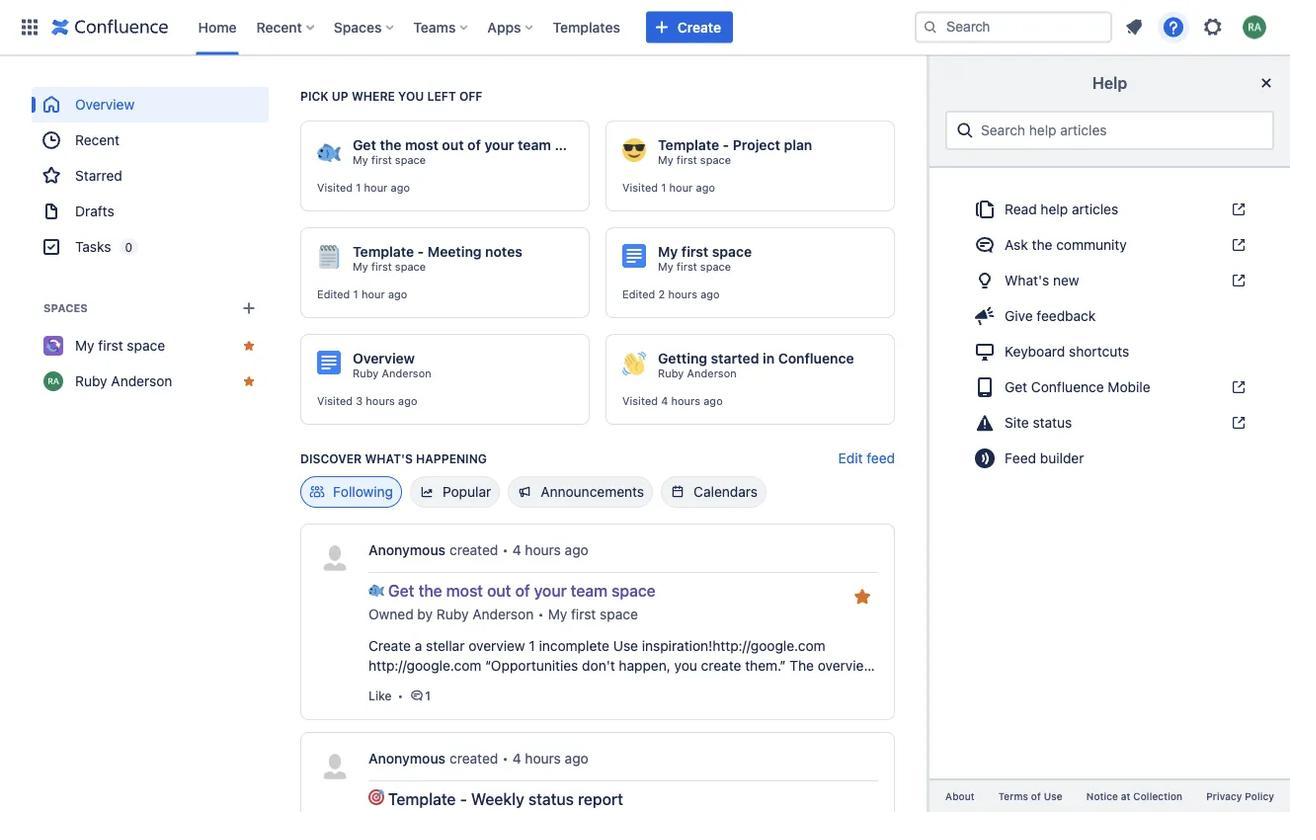 Task type: locate. For each thing, give the bounding box(es) containing it.
0 horizontal spatial overview
[[75, 96, 135, 113]]

template - meeting notes my first space
[[353, 244, 523, 273]]

confluence down keyboard shortcuts
[[1031, 379, 1104, 395]]

out up owned by ruby anderson • my first space at the left bottom of the page
[[487, 582, 511, 600]]

1 shortcut icon image from the top
[[1227, 202, 1247, 217]]

starred
[[75, 167, 122, 184]]

edit feed
[[838, 450, 895, 466]]

0 vertical spatial created
[[450, 542, 498, 558]]

1 horizontal spatial spaces
[[334, 19, 382, 35]]

hours right 3
[[366, 395, 395, 408]]

:sunglasses: image
[[623, 138, 646, 162]]

template right :sunglasses: icon
[[658, 137, 719, 153]]

1 down template - meeting notes my first space
[[353, 288, 358, 301]]

2 vertical spatial of
[[1031, 791, 1041, 802]]

most
[[405, 137, 439, 153], [446, 582, 483, 600]]

read help articles link
[[961, 194, 1259, 225]]

0 vertical spatial your
[[485, 137, 514, 153]]

1 for template - meeting notes
[[353, 288, 358, 301]]

spaces up my first space on the top left of the page
[[43, 302, 88, 315]]

2 visited 1 hour ago from the left
[[623, 181, 715, 194]]

discover
[[300, 452, 362, 465]]

in
[[763, 350, 775, 367]]

most for get the most out of your team space
[[446, 582, 483, 600]]

most inside get the most out of your team space my first space
[[405, 137, 439, 153]]

ruby anderson down my first space on the top left of the page
[[75, 373, 172, 389]]

visited 1 hour ago up :notepad_spiral: image
[[317, 181, 410, 194]]

anderson
[[382, 367, 431, 380], [687, 367, 737, 380], [111, 373, 172, 389], [473, 606, 534, 623]]

2 unstar this space image from the top
[[241, 374, 257, 389]]

0 horizontal spatial -
[[418, 244, 424, 260]]

:notepad_spiral: image
[[317, 245, 341, 269]]

ago for project's my first space link
[[696, 181, 715, 194]]

- inside template - meeting notes my first space
[[418, 244, 424, 260]]

1 vertical spatial the
[[1032, 237, 1053, 253]]

created down popular
[[450, 542, 498, 558]]

template inside template - meeting notes my first space
[[353, 244, 414, 260]]

- left meeting
[[418, 244, 424, 260]]

of
[[468, 137, 481, 153], [515, 582, 530, 600], [1031, 791, 1041, 802]]

0 vertical spatial spaces
[[334, 19, 382, 35]]

most down 'you'
[[405, 137, 439, 153]]

hours for 3
[[366, 395, 395, 408]]

2 edited from the left
[[623, 288, 655, 301]]

ago down announcements button
[[565, 542, 589, 558]]

visited for get
[[317, 181, 353, 194]]

space inside template - project plan my first space
[[700, 154, 731, 166]]

out inside get the most out of your team space link
[[487, 582, 511, 600]]

out for get the most out of your team space my first space
[[442, 137, 464, 153]]

shortcut icon image
[[1227, 202, 1247, 217], [1227, 237, 1247, 253], [1227, 273, 1247, 289], [1227, 379, 1247, 395], [1227, 415, 1247, 431]]

my first space link for most
[[353, 153, 426, 167]]

2 4 hours ago button from the top
[[513, 749, 589, 769]]

2 anonymous from the top
[[369, 750, 446, 767]]

1 down where
[[356, 181, 361, 194]]

of for get the most out of your team space
[[515, 582, 530, 600]]

template
[[658, 137, 719, 153], [353, 244, 414, 260], [388, 790, 456, 809]]

the right ask
[[1032, 237, 1053, 253]]

- for weekly
[[460, 790, 467, 809]]

your profile and preferences image
[[1243, 15, 1267, 39]]

0 vertical spatial anonymous image
[[319, 542, 351, 574]]

1 horizontal spatial recent
[[256, 19, 302, 35]]

templates link
[[547, 11, 626, 43]]

1 horizontal spatial the
[[419, 582, 442, 600]]

ruby anderson link down get the most out of your team space
[[437, 605, 534, 624]]

comments image
[[409, 688, 425, 704]]

of left use
[[1031, 791, 1041, 802]]

- left weekly
[[460, 790, 467, 809]]

ruby
[[353, 367, 379, 380], [658, 367, 684, 380], [75, 373, 107, 389], [437, 606, 469, 623]]

most for get the most out of your team space my first space
[[405, 137, 439, 153]]

ago right 3
[[398, 395, 417, 408]]

0 vertical spatial -
[[723, 137, 729, 153]]

read
[[1005, 201, 1037, 217]]

template up "edited 1 hour ago"
[[353, 244, 414, 260]]

the inside get the most out of your team space my first space
[[380, 137, 402, 153]]

ruby anderson link up the visited 4 hours ago
[[658, 367, 737, 380]]

shortcut icon image for articles
[[1227, 202, 1247, 217]]

policy
[[1245, 791, 1275, 802]]

give feedback
[[1005, 308, 1096, 324]]

team inside get the most out of your team space my first space
[[518, 137, 551, 153]]

what's new link
[[961, 265, 1259, 296]]

ruby anderson link up visited 3 hours ago
[[353, 367, 431, 380]]

ago up template - meeting notes my first space
[[391, 181, 410, 194]]

banner
[[0, 0, 1290, 55]]

- inside template - project plan my first space
[[723, 137, 729, 153]]

1 down template - project plan my first space
[[661, 181, 666, 194]]

0 horizontal spatial your
[[485, 137, 514, 153]]

status left report
[[529, 790, 574, 809]]

anonymous image for first 4 hours ago button from the bottom
[[319, 751, 351, 783]]

0 vertical spatial anonymous
[[369, 542, 446, 558]]

1 unstar this space image from the top
[[241, 338, 257, 354]]

popular button
[[410, 476, 500, 508]]

edited 2 hours ago
[[623, 288, 720, 301]]

recent right home
[[256, 19, 302, 35]]

my inside template - meeting notes my first space
[[353, 260, 368, 273]]

0 vertical spatial overview
[[75, 96, 135, 113]]

my first space
[[75, 337, 165, 354]]

ago for my first space link associated with space
[[701, 288, 720, 301]]

1 horizontal spatial overview
[[353, 350, 415, 367]]

community
[[1057, 237, 1127, 253]]

1 anonymous from the top
[[369, 542, 446, 558]]

:dart: image
[[369, 790, 384, 805]]

-
[[723, 137, 729, 153], [418, 244, 424, 260], [460, 790, 467, 809]]

2 horizontal spatial get
[[1005, 379, 1028, 395]]

1 vertical spatial anonymous
[[369, 750, 446, 767]]

1 horizontal spatial out
[[487, 582, 511, 600]]

ruby down my first space on the top left of the page
[[75, 373, 107, 389]]

0 vertical spatial of
[[468, 137, 481, 153]]

of up owned by ruby anderson • my first space at the left bottom of the page
[[515, 582, 530, 600]]

2 vertical spatial template
[[388, 790, 456, 809]]

1 vertical spatial get
[[1005, 379, 1028, 395]]

0 horizontal spatial most
[[405, 137, 439, 153]]

2 horizontal spatial the
[[1032, 237, 1053, 253]]

global element
[[12, 0, 911, 55]]

0 vertical spatial status
[[1033, 414, 1072, 431]]

2 vertical spatial get
[[388, 582, 415, 600]]

4 shortcut icon image from the top
[[1227, 379, 1247, 395]]

your for get the most out of your team space my first space
[[485, 137, 514, 153]]

anonymous created • 4 hours ago up weekly
[[369, 750, 589, 767]]

0 horizontal spatial status
[[529, 790, 574, 809]]

visited for template
[[623, 181, 658, 194]]

the
[[380, 137, 402, 153], [1032, 237, 1053, 253], [419, 582, 442, 600]]

edited for my
[[623, 288, 655, 301]]

0 horizontal spatial visited 1 hour ago
[[317, 181, 410, 194]]

anonymous image
[[319, 542, 351, 574], [319, 751, 351, 783]]

template for template - meeting notes my first space
[[353, 244, 414, 260]]

template right :dart: image
[[388, 790, 456, 809]]

3 shortcut icon image from the top
[[1227, 273, 1247, 289]]

get inside get the most out of your team space my first space
[[353, 137, 376, 153]]

:notepad_spiral: image
[[317, 245, 341, 269]]

feed builder button
[[961, 443, 1259, 474]]

1 vertical spatial created
[[450, 750, 498, 767]]

template inside 'link'
[[388, 790, 456, 809]]

anderson down get the most out of your team space
[[473, 606, 534, 623]]

shortcut icon image inside "ask the community" 'link'
[[1227, 237, 1247, 253]]

0 vertical spatial most
[[405, 137, 439, 153]]

your
[[485, 137, 514, 153], [534, 582, 567, 600]]

0 vertical spatial confluence
[[778, 350, 854, 367]]

spaces inside popup button
[[334, 19, 382, 35]]

banner containing home
[[0, 0, 1290, 55]]

1 vertical spatial most
[[446, 582, 483, 600]]

spaces up where
[[334, 19, 382, 35]]

1 vertical spatial status
[[529, 790, 574, 809]]

feed
[[1005, 450, 1037, 466]]

- for meeting
[[418, 244, 424, 260]]

1 vertical spatial out
[[487, 582, 511, 600]]

of down off
[[468, 137, 481, 153]]

articles
[[1072, 201, 1119, 217]]

3
[[356, 395, 363, 408]]

• up get the most out of your team space
[[502, 542, 509, 558]]

help icon image
[[1162, 15, 1186, 39]]

overview up recent link
[[75, 96, 135, 113]]

give
[[1005, 308, 1033, 324]]

my first space link for space
[[658, 260, 731, 274]]

visited for getting
[[623, 395, 658, 408]]

1 edited from the left
[[317, 288, 350, 301]]

1 horizontal spatial your
[[534, 582, 567, 600]]

:fish: image
[[317, 138, 341, 162], [317, 138, 341, 162], [369, 581, 384, 597]]

4 down getting
[[661, 395, 668, 408]]

space
[[555, 137, 595, 153], [395, 154, 426, 166], [700, 154, 731, 166], [712, 244, 752, 260], [395, 260, 426, 273], [700, 260, 731, 273], [127, 337, 165, 354], [612, 582, 656, 600], [600, 606, 638, 623]]

0 vertical spatial 4 hours ago button
[[513, 540, 589, 560]]

ago down my first space my first space
[[701, 288, 720, 301]]

calendars
[[694, 484, 758, 500]]

shortcut icon image inside site status link
[[1227, 415, 1247, 431]]

edited for template
[[317, 288, 350, 301]]

close image
[[1255, 71, 1279, 95]]

1 vertical spatial team
[[571, 582, 608, 600]]

1 created from the top
[[450, 542, 498, 558]]

template inside template - project plan my first space
[[658, 137, 719, 153]]

5 shortcut icon image from the top
[[1227, 415, 1247, 431]]

hours up get the most out of your team space link
[[525, 542, 561, 558]]

1 vertical spatial -
[[418, 244, 424, 260]]

visited 1 hour ago down :sunglasses: image
[[623, 181, 715, 194]]

at
[[1121, 791, 1131, 802]]

1 horizontal spatial edited
[[623, 288, 655, 301]]

0 horizontal spatial of
[[468, 137, 481, 153]]

anderson down started
[[687, 367, 737, 380]]

ask the community link
[[961, 229, 1259, 261]]

space inside template - meeting notes my first space
[[395, 260, 426, 273]]

2 horizontal spatial -
[[723, 137, 729, 153]]

about
[[946, 791, 975, 802]]

0 horizontal spatial out
[[442, 137, 464, 153]]

0 vertical spatial out
[[442, 137, 464, 153]]

Search help articles field
[[975, 113, 1265, 148]]

edited 1 hour ago
[[317, 288, 407, 301]]

report
[[578, 790, 624, 809]]

out
[[442, 137, 464, 153], [487, 582, 511, 600]]

1 horizontal spatial visited 1 hour ago
[[623, 181, 715, 194]]

1 vertical spatial confluence
[[1031, 379, 1104, 395]]

anonymous up :fish: image
[[369, 542, 446, 558]]

anonymous
[[369, 542, 446, 558], [369, 750, 446, 767]]

edited down :notepad_spiral: icon
[[317, 288, 350, 301]]

get down where
[[353, 137, 376, 153]]

overview up visited 3 hours ago
[[353, 350, 415, 367]]

out down left
[[442, 137, 464, 153]]

4 up get the most out of your team space
[[513, 542, 521, 558]]

:fish: image for visited
[[317, 138, 341, 162]]

ago for the ruby anderson link above visited 3 hours ago
[[398, 395, 417, 408]]

the for get the most out of your team space my first space
[[380, 137, 402, 153]]

feed builder
[[1005, 450, 1084, 466]]

overview
[[75, 96, 135, 113], [353, 350, 415, 367]]

hours right 2
[[668, 288, 698, 301]]

0 vertical spatial anonymous created • 4 hours ago
[[369, 542, 589, 558]]

0 horizontal spatial get
[[353, 137, 376, 153]]

new
[[1053, 272, 1080, 289]]

visited 4 hours ago
[[623, 395, 723, 408]]

:fish: image
[[369, 581, 384, 597]]

2 vertical spatial -
[[460, 790, 467, 809]]

unstar this space image for my first space
[[241, 338, 257, 354]]

•
[[502, 542, 509, 558], [538, 606, 544, 623], [398, 689, 403, 703], [502, 750, 509, 767]]

template - weekly status report
[[388, 790, 624, 809]]

0 vertical spatial recent
[[256, 19, 302, 35]]

your inside get the most out of your team space my first space
[[485, 137, 514, 153]]

0 vertical spatial 4
[[661, 395, 668, 408]]

hour down template - meeting notes my first space
[[362, 288, 385, 301]]

1 vertical spatial overview
[[353, 350, 415, 367]]

edited left 2
[[623, 288, 655, 301]]

feedback icon image
[[973, 304, 997, 328]]

• down get the most out of your team space link
[[538, 606, 544, 623]]

1 horizontal spatial -
[[460, 790, 467, 809]]

hours for 4
[[671, 395, 701, 408]]

out inside get the most out of your team space my first space
[[442, 137, 464, 153]]

1 vertical spatial anonymous created • 4 hours ago
[[369, 750, 589, 767]]

4
[[661, 395, 668, 408], [513, 542, 521, 558], [513, 750, 521, 767]]

the down the pick up where you left off
[[380, 137, 402, 153]]

hours down getting
[[671, 395, 701, 408]]

confluence right the in
[[778, 350, 854, 367]]

unstar image
[[851, 585, 874, 609]]

2 anonymous image from the top
[[319, 751, 351, 783]]

1 for template - project plan
[[661, 181, 666, 194]]

1
[[356, 181, 361, 194], [661, 181, 666, 194], [353, 288, 358, 301], [425, 689, 431, 703]]

4 hours ago button up the template - weekly status report 'link'
[[513, 749, 589, 769]]

1 visited 1 hour ago from the left
[[317, 181, 410, 194]]

1 horizontal spatial ruby anderson
[[353, 367, 431, 380]]

1 vertical spatial recent
[[75, 132, 120, 148]]

of inside get the most out of your team space my first space
[[468, 137, 481, 153]]

shortcut icon image inside get confluence mobile link
[[1227, 379, 1247, 395]]

teams button
[[407, 11, 476, 43]]

0 horizontal spatial ruby anderson
[[75, 373, 172, 389]]

confluence image
[[51, 15, 168, 39], [51, 15, 168, 39]]

1 vertical spatial of
[[515, 582, 530, 600]]

1 right "like •" at the bottom of page
[[425, 689, 431, 703]]

1 horizontal spatial most
[[446, 582, 483, 600]]

team for get the most out of your team space my first space
[[518, 137, 551, 153]]

2 horizontal spatial of
[[1031, 791, 1041, 802]]

1 anonymous image from the top
[[319, 542, 351, 574]]

hour down where
[[364, 181, 388, 194]]

first inside template - meeting notes my first space
[[371, 260, 392, 273]]

• left the comments icon
[[398, 689, 403, 703]]

anonymous up :dart: image
[[369, 750, 446, 767]]

my first space link for project
[[658, 153, 731, 167]]

0 horizontal spatial the
[[380, 137, 402, 153]]

1 vertical spatial your
[[534, 582, 567, 600]]

shortcuts
[[1069, 343, 1130, 360]]

0 vertical spatial template
[[658, 137, 719, 153]]

status right site
[[1033, 414, 1072, 431]]

my
[[353, 154, 368, 166], [658, 154, 674, 166], [658, 244, 678, 260], [353, 260, 368, 273], [658, 260, 674, 273], [75, 337, 94, 354], [548, 606, 567, 623]]

discover what's happening
[[300, 452, 487, 465]]

0 vertical spatial unstar this space image
[[241, 338, 257, 354]]

of for get the most out of your team space my first space
[[468, 137, 481, 153]]

visited 1 hour ago for get the most out of your team space
[[317, 181, 410, 194]]

1 horizontal spatial team
[[571, 582, 608, 600]]

visited 3 hours ago
[[317, 395, 417, 408]]

hour down template - project plan my first space
[[669, 181, 693, 194]]

anonymous created • 4 hours ago
[[369, 542, 589, 558], [369, 750, 589, 767]]

1 vertical spatial 4 hours ago button
[[513, 749, 589, 769]]

2 vertical spatial 4
[[513, 750, 521, 767]]

visited 1 hour ago for template - project plan
[[623, 181, 715, 194]]

4 up the template - weekly status report 'link'
[[513, 750, 521, 767]]

pick
[[300, 89, 329, 103]]

anonymous created • 4 hours ago down popular
[[369, 542, 589, 558]]

shortcut icon image for mobile
[[1227, 379, 1247, 395]]

created up weekly
[[450, 750, 498, 767]]

most up owned by ruby anderson • my first space at the left bottom of the page
[[446, 582, 483, 600]]

unstar this space image
[[241, 338, 257, 354], [241, 374, 257, 389]]

0 vertical spatial get
[[353, 137, 376, 153]]

visited up :notepad_spiral: icon
[[317, 181, 353, 194]]

confluence
[[778, 350, 854, 367], [1031, 379, 1104, 395]]

- left project
[[723, 137, 729, 153]]

ruby anderson up visited 3 hours ago
[[353, 367, 431, 380]]

ago down template - meeting notes my first space
[[388, 288, 407, 301]]

group
[[32, 87, 269, 265]]

site status
[[1005, 414, 1072, 431]]

2 vertical spatial the
[[419, 582, 442, 600]]

pick up where you left off
[[300, 89, 483, 103]]

1 vertical spatial template
[[353, 244, 414, 260]]

2 created from the top
[[450, 750, 498, 767]]

the up by
[[419, 582, 442, 600]]

get for get the most out of your team space my first space
[[353, 137, 376, 153]]

4 hours ago button up get the most out of your team space link
[[513, 540, 589, 560]]

1 vertical spatial anonymous image
[[319, 751, 351, 783]]

visited 1 hour ago
[[317, 181, 410, 194], [623, 181, 715, 194]]

meeting
[[428, 244, 482, 260]]

visited down :sunglasses: image
[[623, 181, 658, 194]]

notice at collection link
[[1075, 788, 1195, 805]]

1 horizontal spatial get
[[388, 582, 415, 600]]

0 horizontal spatial recent
[[75, 132, 120, 148]]

:wave: image
[[623, 352, 646, 375], [623, 352, 646, 375]]

- inside 'link'
[[460, 790, 467, 809]]

ruby down getting
[[658, 367, 684, 380]]

the inside 'link'
[[1032, 237, 1053, 253]]

first inside template - project plan my first space
[[677, 154, 697, 166]]

0 vertical spatial team
[[518, 137, 551, 153]]

project
[[733, 137, 781, 153]]

ruby up visited 3 hours ago
[[353, 367, 379, 380]]

1 horizontal spatial of
[[515, 582, 530, 600]]

0 vertical spatial the
[[380, 137, 402, 153]]

4 hours ago button
[[513, 540, 589, 560], [513, 749, 589, 769]]

my first space link
[[353, 153, 426, 167], [658, 153, 731, 167], [353, 260, 426, 274], [658, 260, 731, 274], [32, 328, 269, 364], [548, 605, 638, 624]]

1 vertical spatial unstar this space image
[[241, 374, 257, 389]]

1 anonymous created • 4 hours ago from the top
[[369, 542, 589, 558]]

ago down template - project plan my first space
[[696, 181, 715, 194]]

overview inside group
[[75, 96, 135, 113]]

get right "mobile icon"
[[1005, 379, 1028, 395]]

what's new
[[1005, 272, 1080, 289]]

weekly
[[471, 790, 525, 809]]

terms
[[999, 791, 1029, 802]]

ago down started
[[704, 395, 723, 408]]

Search field
[[915, 11, 1113, 43]]

2 shortcut icon image from the top
[[1227, 237, 1247, 253]]

visited down getting
[[623, 395, 658, 408]]

mobile icon image
[[973, 375, 997, 399]]

shortcut icon image for community
[[1227, 237, 1247, 253]]

0 horizontal spatial edited
[[317, 288, 350, 301]]

team for get the most out of your team space
[[571, 582, 608, 600]]

get right :fish: image
[[388, 582, 415, 600]]

1 vertical spatial spaces
[[43, 302, 88, 315]]

recent up starred
[[75, 132, 120, 148]]

shortcut icon image inside read help articles link
[[1227, 202, 1247, 217]]

• up template - weekly status report
[[502, 750, 509, 767]]

keyboard
[[1005, 343, 1065, 360]]

0 horizontal spatial confluence
[[778, 350, 854, 367]]

ruby right by
[[437, 606, 469, 623]]

notice
[[1087, 791, 1118, 802]]

0 horizontal spatial team
[[518, 137, 551, 153]]



Task type: vqa. For each thing, say whether or not it's contained in the screenshot.
Visited associated with Getting
yes



Task type: describe. For each thing, give the bounding box(es) containing it.
template for template - weekly status report
[[388, 790, 456, 809]]

apps button
[[482, 11, 541, 43]]

recent inside recent popup button
[[256, 19, 302, 35]]

notes
[[485, 244, 523, 260]]

overview link
[[32, 87, 269, 123]]

like button
[[369, 688, 392, 704]]

recent link
[[32, 123, 269, 158]]

templates
[[553, 19, 620, 35]]

up
[[332, 89, 349, 103]]

lightbulb icon image
[[973, 269, 997, 292]]

ago for meeting my first space link
[[388, 288, 407, 301]]

following
[[333, 484, 393, 500]]

you
[[398, 89, 424, 103]]

ago for most my first space link
[[391, 181, 410, 194]]

spaces button
[[328, 11, 402, 43]]

home link
[[192, 11, 243, 43]]

search image
[[923, 19, 939, 35]]

read help articles
[[1005, 201, 1119, 217]]

create a space image
[[237, 296, 261, 320]]

my inside get the most out of your team space my first space
[[353, 154, 368, 166]]

terms of use
[[999, 791, 1063, 802]]

feedback
[[1037, 308, 1096, 324]]

owned
[[369, 606, 414, 623]]

1 horizontal spatial confluence
[[1031, 379, 1104, 395]]

home
[[198, 19, 237, 35]]

comment icon image
[[973, 233, 997, 257]]

confluence inside getting started in confluence ruby anderson
[[778, 350, 854, 367]]

template - project plan my first space
[[658, 137, 813, 166]]

ago up report
[[565, 750, 589, 767]]

template - weekly status report link
[[388, 790, 628, 809]]

announcements
[[541, 484, 644, 500]]

my inside template - project plan my first space
[[658, 154, 674, 166]]

edit feed button
[[838, 449, 895, 468]]

terms of use link
[[987, 788, 1075, 805]]

hours up the template - weekly status report 'link'
[[525, 750, 561, 767]]

get the most out of your team space my first space
[[353, 137, 595, 166]]

getting started in confluence ruby anderson
[[658, 350, 854, 380]]

feed
[[867, 450, 895, 466]]

what's
[[1005, 272, 1050, 289]]

keyboard shortcuts
[[1005, 343, 1130, 360]]

left
[[427, 89, 456, 103]]

my first space link for meeting
[[353, 260, 426, 274]]

unstar this space image for ruby anderson
[[241, 374, 257, 389]]

help
[[1041, 201, 1068, 217]]

drafts
[[75, 203, 114, 219]]

group containing overview
[[32, 87, 269, 265]]

anonymous image for first 4 hours ago button from the top
[[319, 542, 351, 574]]

ask the community
[[1005, 237, 1127, 253]]

get the most out of your team space link
[[388, 581, 660, 601]]

recent button
[[251, 11, 322, 43]]

calendars button
[[661, 476, 767, 508]]

hours for 2
[[668, 288, 698, 301]]

appswitcher icon image
[[18, 15, 42, 39]]

the for get the most out of your team space
[[419, 582, 442, 600]]

mobile
[[1108, 379, 1151, 395]]

status inside 'link'
[[529, 790, 574, 809]]

by
[[417, 606, 433, 623]]

first inside get the most out of your team space my first space
[[371, 154, 392, 166]]

create button
[[646, 11, 733, 43]]

started
[[711, 350, 759, 367]]

starred link
[[32, 158, 269, 194]]

owned by ruby anderson • my first space
[[369, 606, 638, 623]]

get confluence mobile
[[1005, 379, 1151, 395]]

anderson down my first space on the top left of the page
[[111, 373, 172, 389]]

help
[[1093, 74, 1127, 92]]

created for first 4 hours ago button from the top
[[450, 542, 498, 558]]

notification icon image
[[1122, 15, 1146, 39]]

1 for get the most out of your team space
[[356, 181, 361, 194]]

- for project
[[723, 137, 729, 153]]

drafts link
[[32, 194, 269, 229]]

site
[[1005, 414, 1029, 431]]

keyboard shortcuts button
[[961, 336, 1259, 368]]

your for get the most out of your team space
[[534, 582, 567, 600]]

documents icon image
[[973, 198, 997, 221]]

0 horizontal spatial spaces
[[43, 302, 88, 315]]

apps
[[488, 19, 521, 35]]

out for get the most out of your team space
[[487, 582, 511, 600]]

what's
[[365, 452, 413, 465]]

2
[[659, 288, 665, 301]]

1 4 hours ago button from the top
[[513, 540, 589, 560]]

site status link
[[961, 407, 1259, 439]]

get the most out of your team space
[[388, 582, 656, 600]]

announcements button
[[508, 476, 653, 508]]

2 anonymous created • 4 hours ago from the top
[[369, 750, 589, 767]]

hour for template - meeting notes
[[362, 288, 385, 301]]

ago for the ruby anderson link on top of the visited 4 hours ago
[[704, 395, 723, 408]]

hour for get the most out of your team space
[[364, 181, 388, 194]]

signal icon image
[[973, 447, 997, 470]]

like •
[[369, 689, 403, 703]]

:dart: image
[[369, 790, 384, 805]]

about button
[[934, 788, 987, 805]]

notice at collection
[[1087, 791, 1183, 802]]

following button
[[300, 476, 402, 508]]

:fish: image for owned by
[[369, 581, 384, 597]]

ruby inside getting started in confluence ruby anderson
[[658, 367, 684, 380]]

get for get confluence mobile
[[1005, 379, 1028, 395]]

0
[[125, 240, 132, 254]]

plan
[[784, 137, 813, 153]]

get confluence mobile link
[[961, 372, 1259, 403]]

my first space my first space
[[658, 244, 752, 273]]

ask
[[1005, 237, 1028, 253]]

get for get the most out of your team space
[[388, 582, 415, 600]]

created for first 4 hours ago button from the bottom
[[450, 750, 498, 767]]

privacy policy link
[[1195, 788, 1287, 805]]

where
[[352, 89, 395, 103]]

the for ask the community
[[1032, 237, 1053, 253]]

template for template - project plan my first space
[[658, 137, 719, 153]]

shortcut icon image inside what's new link
[[1227, 273, 1247, 289]]

settings icon image
[[1202, 15, 1225, 39]]

:sunglasses: image
[[623, 138, 646, 162]]

builder
[[1040, 450, 1084, 466]]

give feedback button
[[961, 300, 1259, 332]]

anderson up visited 3 hours ago
[[382, 367, 431, 380]]

anderson inside getting started in confluence ruby anderson
[[687, 367, 737, 380]]

happening
[[416, 452, 487, 465]]

hour for template - project plan
[[669, 181, 693, 194]]

recent inside recent link
[[75, 132, 120, 148]]

off
[[459, 89, 483, 103]]

privacy
[[1207, 791, 1242, 802]]

1 vertical spatial 4
[[513, 542, 521, 558]]

visited left 3
[[317, 395, 353, 408]]

privacy policy
[[1207, 791, 1275, 802]]

create
[[678, 19, 721, 35]]

1 horizontal spatial status
[[1033, 414, 1072, 431]]

popular
[[443, 484, 491, 500]]

like
[[369, 689, 392, 703]]

ruby anderson link down my first space on the top left of the page
[[32, 364, 269, 399]]

screen icon image
[[973, 340, 997, 364]]

warning icon image
[[973, 411, 997, 435]]



